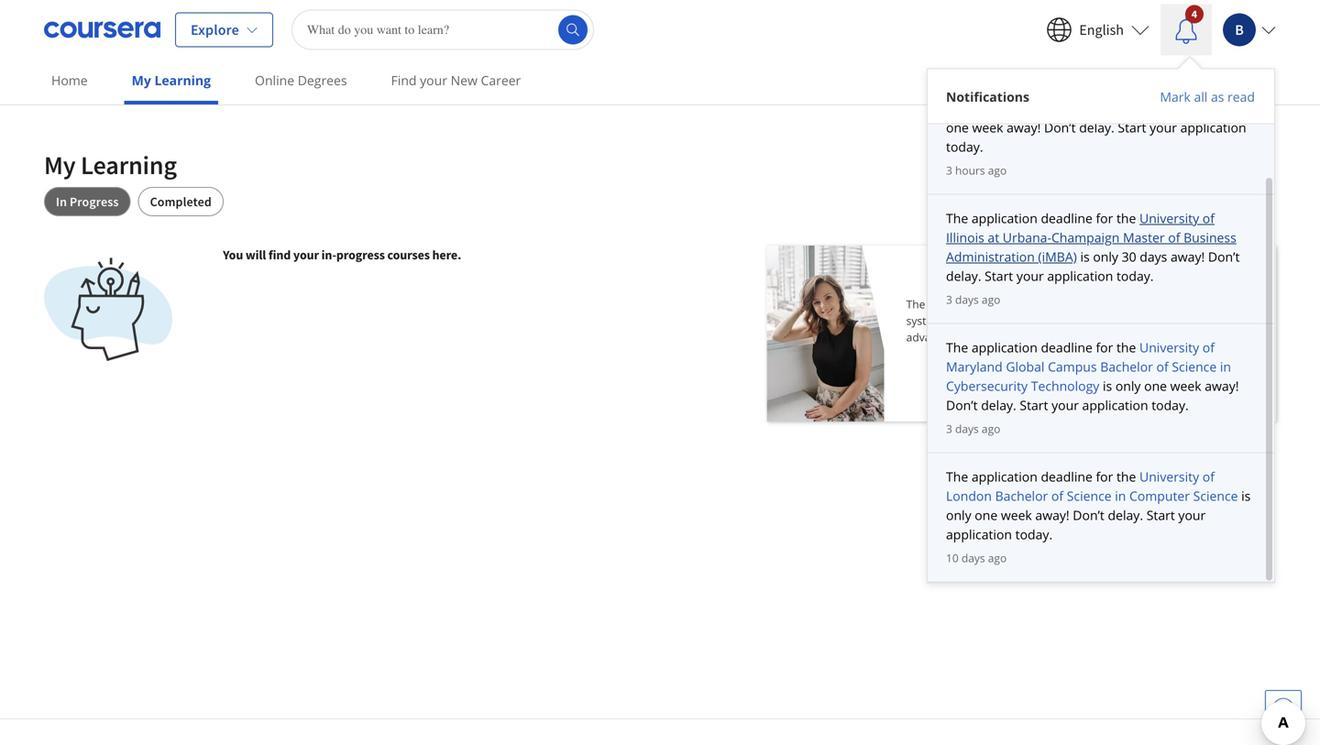 Task type: describe. For each thing, give the bounding box(es) containing it.
my learning link
[[124, 60, 218, 105]]

application down university of maryland global campus bachelor of science in cybersecurity technology
[[1083, 397, 1149, 414]]

is only one week away! don't delay. start your application today. for science
[[947, 488, 1251, 543]]

the for science
[[1117, 339, 1137, 356]]

find
[[391, 72, 417, 89]]

3 for university of illinois at urbana-champaign master of business administration (imba)
[[947, 292, 953, 307]]

away! for university of london bachelor of science in computer science
[[1036, 507, 1070, 524]]

find your new career
[[391, 72, 521, 89]]

bachelor inside university of london bachelor of science in computer science
[[996, 488, 1049, 505]]

career
[[481, 72, 521, 89]]

ago for bachelor
[[989, 551, 1007, 566]]

find
[[269, 247, 291, 263]]

campus
[[1048, 358, 1098, 376]]

your down technology
[[1052, 397, 1080, 414]]

4 button
[[1161, 4, 1213, 55]]

is for in
[[1242, 488, 1251, 505]]

your inside the is only 30 days away! don't delay. start your application today.
[[1017, 267, 1044, 285]]

only inside the application deadline for the is only one week away! don't delay. start your application today. 3 hours ago
[[1206, 100, 1231, 117]]

4
[[1192, 7, 1198, 21]]

coursera
[[1011, 313, 1057, 328]]

will
[[246, 247, 266, 263]]

read
[[1228, 88, 1256, 105]]

30
[[1122, 248, 1137, 266]]

in progress button
[[44, 187, 131, 216]]

been
[[1081, 313, 1107, 328]]

3 inside the application deadline for the is only one week away! don't delay. start your application today. 3 hours ago
[[947, 163, 953, 178]]

i
[[971, 297, 974, 312]]

concrete
[[1181, 297, 1226, 312]]

university of maryland global campus bachelor of science in cybersecurity technology link
[[947, 339, 1232, 395]]

your left in-
[[293, 247, 319, 263]]

don't for university of maryland global campus bachelor of science in cybersecurity technology
[[947, 397, 978, 414]]

university of london bachelor of science in computer science
[[947, 468, 1239, 505]]

tab list containing in progress
[[44, 187, 1277, 216]]

don't inside the application deadline for the is only one week away! don't delay. start your application today. 3 hours ago
[[1045, 119, 1076, 136]]

—
[[1223, 355, 1234, 371]]

is for of
[[1103, 377, 1113, 395]]

business
[[1184, 229, 1237, 246]]

1 horizontal spatial to
[[1171, 313, 1181, 328]]

online
[[255, 72, 295, 89]]

for for science
[[1097, 468, 1114, 486]]

online degrees link
[[248, 60, 355, 101]]

the inside the courses i took taught me how to turn theory into concrete & systematic practice. coursera has been paramount to the advancement of my career.
[[1184, 313, 1201, 328]]

into
[[1158, 297, 1178, 312]]

days for university of maryland global campus bachelor of science in cybersecurity technology
[[956, 421, 979, 437]]

10 days ago
[[947, 551, 1007, 566]]

ago inside the application deadline for the is only one week away! don't delay. start your application today. 3 hours ago
[[989, 163, 1007, 178]]

the inside the application deadline for the is only one week away! don't delay. start your application today. 3 hours ago
[[1117, 80, 1137, 98]]

university of illinois at urbana-champaign master of business administration (imba) link
[[947, 210, 1237, 266]]

in-
[[322, 247, 337, 263]]

only for master
[[1094, 248, 1119, 266]]

start inside the application deadline for the is only one week away! don't delay. start your application today. 3 hours ago
[[1118, 119, 1147, 136]]

administration
[[947, 248, 1035, 266]]

delay. for at
[[947, 267, 982, 285]]

today. for university of london bachelor of science in computer science
[[1016, 526, 1053, 543]]

help center image
[[1273, 698, 1295, 720]]

progress
[[336, 247, 385, 263]]

is only 30 days away! don't delay. start your application today.
[[947, 248, 1241, 285]]

week inside the application deadline for the is only one week away! don't delay. start your application today. 3 hours ago
[[973, 119, 1004, 136]]

london
[[947, 488, 992, 505]]

took
[[977, 297, 1000, 312]]

new
[[451, 72, 478, 89]]

b
[[1236, 21, 1244, 39]]

days inside the is only 30 days away! don't delay. start your application today.
[[1140, 248, 1168, 266]]

away! for university of illinois at urbana-champaign master of business administration (imba)
[[1171, 248, 1205, 266]]

application up london
[[972, 468, 1038, 486]]

science left computer
[[1067, 488, 1112, 505]]

find your new career link
[[384, 60, 529, 101]]

for for bachelor
[[1097, 339, 1114, 356]]

0 vertical spatial to
[[1084, 297, 1094, 312]]

the application deadline for the for campus
[[947, 339, 1140, 356]]

today. for university of illinois at urbana-champaign master of business administration (imba)
[[1117, 267, 1154, 285]]

of inside the courses i took taught me how to turn theory into concrete & systematic practice. coursera has been paramount to the advancement of my career.
[[979, 330, 990, 345]]

practice.
[[964, 313, 1008, 328]]

master
[[1124, 229, 1165, 246]]

the courses i took taught me how to turn theory into concrete & systematic practice. coursera has been paramount to the advancement of my career.
[[907, 297, 1236, 345]]

in
[[56, 194, 67, 210]]

illinois
[[947, 229, 985, 246]]

10
[[947, 551, 959, 566]]

paramount
[[1110, 313, 1168, 328]]

technology
[[1032, 377, 1100, 395]]

is for master
[[1081, 248, 1090, 266]]

urbana-
[[1003, 229, 1052, 246]]

mark all as read button
[[1160, 88, 1257, 106]]

the inside the application deadline for the is only one week away! don't delay. start your application today. 3 hours ago
[[947, 80, 969, 98]]

notifications
[[947, 88, 1030, 105]]

(imba)
[[1039, 248, 1078, 266]]

advancement
[[907, 330, 977, 345]]

coursera image
[[44, 15, 161, 44]]

application up the hours
[[972, 80, 1038, 98]]

is only one week away! don't delay. start your application today. for bachelor
[[947, 377, 1240, 414]]

week for university of maryland global campus bachelor of science in cybersecurity technology
[[1171, 377, 1202, 395]]

explore button
[[175, 12, 273, 47]]

deadline for campus
[[1042, 339, 1093, 356]]

start for of
[[1147, 507, 1176, 524]]

has
[[1060, 313, 1078, 328]]

mark all as read
[[1161, 88, 1256, 105]]

english button
[[1036, 6, 1161, 54]]

ago for global
[[982, 421, 1001, 437]]

global
[[1007, 358, 1045, 376]]

career.
[[1011, 330, 1047, 345]]

days for university of london bachelor of science in computer science
[[962, 551, 986, 566]]

me
[[1039, 297, 1056, 312]]

in progress
[[56, 194, 119, 210]]

delay. for global
[[982, 397, 1017, 414]]

turn
[[1097, 297, 1119, 312]]

only for of
[[1116, 377, 1141, 395]]

online degrees
[[255, 72, 347, 89]]

application down as
[[1181, 119, 1247, 136]]

explore
[[191, 21, 239, 39]]

my
[[993, 330, 1008, 345]]

the for university of london bachelor of science in computer science
[[947, 468, 969, 486]]

cybersecurity
[[947, 377, 1028, 395]]

away! inside the application deadline for the is only one week away! don't delay. start your application today. 3 hours ago
[[1007, 119, 1041, 136]]

university for science
[[1140, 339, 1200, 356]]

don't for university of london bachelor of science in computer science
[[1073, 507, 1105, 524]]

in inside university of maryland global campus bachelor of science in cybersecurity technology
[[1221, 358, 1232, 376]]

completed
[[150, 194, 212, 210]]

days for university of illinois at urbana-champaign master of business administration (imba)
[[956, 292, 979, 307]]



Task type: vqa. For each thing, say whether or not it's contained in the screenshot.


Task type: locate. For each thing, give the bounding box(es) containing it.
to
[[1084, 297, 1094, 312], [1171, 313, 1181, 328]]

mark
[[1161, 88, 1191, 105]]

2 horizontal spatial one
[[1145, 377, 1168, 395]]

my down the coursera image
[[132, 72, 151, 89]]

ago right 10
[[989, 551, 1007, 566]]

start for campus
[[1020, 397, 1049, 414]]

application up global
[[972, 339, 1038, 356]]

application down (imba)
[[1048, 267, 1114, 285]]

2 deadline from the top
[[1042, 210, 1093, 227]]

university of maryland global campus bachelor of science in cybersecurity technology
[[947, 339, 1232, 395]]

2 vertical spatial 3
[[947, 421, 953, 437]]

delay. for bachelor
[[1108, 507, 1144, 524]]

the up the hours
[[947, 80, 969, 98]]

3 down cybersecurity
[[947, 421, 953, 437]]

1 vertical spatial my
[[44, 149, 76, 181]]

your down computer
[[1179, 507, 1206, 524]]

days up practice.
[[956, 292, 979, 307]]

start inside the is only 30 days away! don't delay. start your application today.
[[985, 267, 1014, 285]]

0 horizontal spatial my
[[44, 149, 76, 181]]

ago for at
[[982, 292, 1001, 307]]

the application deadline for the for urbana-
[[947, 210, 1140, 227]]

application inside the is only 30 days away! don't delay. start your application today.
[[1048, 267, 1114, 285]]

0 vertical spatial courses
[[388, 247, 430, 263]]

1 vertical spatial university
[[1140, 339, 1200, 356]]

1 horizontal spatial my
[[132, 72, 151, 89]]

english
[[1080, 21, 1125, 39]]

is inside the application deadline for the is only one week away! don't delay. start your application today. 3 hours ago
[[1193, 100, 1203, 117]]

today. for university of maryland global campus bachelor of science in cybersecurity technology
[[1152, 397, 1189, 414]]

What do you want to learn? text field
[[292, 10, 594, 50]]

ago right i
[[982, 292, 1001, 307]]

2 the application deadline for the from the top
[[947, 339, 1140, 356]]

3 the application deadline for the from the top
[[947, 468, 1140, 486]]

3 for from the top
[[1097, 339, 1114, 356]]

1 horizontal spatial bachelor
[[1101, 358, 1154, 376]]

taught
[[1003, 297, 1037, 312]]

away! for university of maryland global campus bachelor of science in cybersecurity technology
[[1205, 377, 1240, 395]]

3 for university of maryland global campus bachelor of science in cybersecurity technology
[[947, 421, 953, 437]]

learn image
[[44, 246, 172, 374]]

university inside university of illinois at urbana-champaign master of business administration (imba)
[[1140, 210, 1200, 227]]

1 3 from the top
[[947, 163, 953, 178]]

2 university from the top
[[1140, 339, 1200, 356]]

start
[[1118, 119, 1147, 136], [985, 267, 1014, 285], [1020, 397, 1049, 414], [1147, 507, 1176, 524]]

is down champaign
[[1081, 248, 1090, 266]]

university down paramount
[[1140, 339, 1200, 356]]

1 university from the top
[[1140, 210, 1200, 227]]

application up the 10 days ago
[[947, 526, 1013, 543]]

&
[[1228, 297, 1236, 312]]

None search field
[[292, 10, 594, 50]]

days
[[1140, 248, 1168, 266], [956, 292, 979, 307], [956, 421, 979, 437], [962, 551, 986, 566]]

0 vertical spatial one
[[947, 119, 969, 136]]

science inside university of maryland global campus bachelor of science in cybersecurity technology
[[1173, 358, 1217, 376]]

is only one week away! don't delay. start your application today.
[[947, 377, 1240, 414], [947, 488, 1251, 543]]

0 vertical spatial in
[[1221, 358, 1232, 376]]

away! inside the is only 30 days away! don't delay. start your application today.
[[1171, 248, 1205, 266]]

is right technology
[[1103, 377, 1113, 395]]

learning down explore
[[155, 72, 211, 89]]

start for urbana-
[[985, 267, 1014, 285]]

courses up systematic
[[929, 297, 969, 312]]

progress
[[70, 194, 119, 210]]

the application deadline for the up london
[[947, 468, 1140, 486]]

don't for university of illinois at urbana-champaign master of business administration (imba)
[[1209, 248, 1241, 266]]

today. up the hours
[[947, 138, 984, 155]]

0 vertical spatial my learning
[[132, 72, 211, 89]]

the up london
[[947, 468, 969, 486]]

away! down university of london bachelor of science in computer science 'link'
[[1036, 507, 1070, 524]]

the up master
[[1117, 210, 1137, 227]]

deadline inside the application deadline for the is only one week away! don't delay. start your application today. 3 hours ago
[[1042, 80, 1093, 98]]

0 horizontal spatial courses
[[388, 247, 430, 263]]

1 vertical spatial courses
[[929, 297, 969, 312]]

how
[[1059, 297, 1081, 312]]

deadline
[[1042, 80, 1093, 98], [1042, 210, 1093, 227], [1042, 339, 1093, 356], [1042, 468, 1093, 486]]

for
[[1097, 80, 1114, 98], [1097, 210, 1114, 227], [1097, 339, 1114, 356], [1097, 468, 1114, 486]]

your down mark
[[1150, 119, 1178, 136]]

one down paramount
[[1145, 377, 1168, 395]]

1 the application deadline for the from the top
[[947, 210, 1140, 227]]

3 days ago for is only 30 days away! don't delay. start your application today.
[[947, 292, 1001, 307]]

0 horizontal spatial one
[[947, 119, 969, 136]]

the left mark
[[1117, 80, 1137, 98]]

courses left here.
[[388, 247, 430, 263]]

delay.
[[1080, 119, 1115, 136], [947, 267, 982, 285], [982, 397, 1017, 414], [1108, 507, 1144, 524]]

0 vertical spatial learning
[[155, 72, 211, 89]]

today. down 30
[[1117, 267, 1154, 285]]

1 deadline from the top
[[1042, 80, 1093, 98]]

learning up progress
[[81, 149, 177, 181]]

all
[[1195, 88, 1208, 105]]

3 days ago down cybersecurity
[[947, 421, 1001, 437]]

university for computer
[[1140, 468, 1200, 486]]

0 vertical spatial 3 days ago
[[947, 292, 1001, 307]]

deadline down english 'button'
[[1042, 80, 1093, 98]]

one down london
[[975, 507, 998, 524]]

1 3 days ago from the top
[[947, 292, 1001, 307]]

2 vertical spatial university
[[1140, 468, 1200, 486]]

your inside the application deadline for the is only one week away! don't delay. start your application today. 3 hours ago
[[1150, 119, 1178, 136]]

degrees
[[298, 72, 347, 89]]

one inside the application deadline for the is only one week away! don't delay. start your application today. 3 hours ago
[[947, 119, 969, 136]]

the inside the courses i took taught me how to turn theory into concrete & systematic practice. coursera has been paramount to the advancement of my career.
[[907, 297, 926, 312]]

2 vertical spatial week
[[1001, 507, 1033, 524]]

3
[[947, 163, 953, 178], [947, 292, 953, 307], [947, 421, 953, 437]]

in left computer
[[1116, 488, 1127, 505]]

1 vertical spatial week
[[1171, 377, 1202, 395]]

1 vertical spatial 3
[[947, 292, 953, 307]]

my learning down explore
[[132, 72, 211, 89]]

in
[[1221, 358, 1232, 376], [1116, 488, 1127, 505]]

the down concrete
[[1184, 313, 1201, 328]]

maryland
[[947, 358, 1003, 376]]

university up computer
[[1140, 468, 1200, 486]]

away! down the "notifications"
[[1007, 119, 1041, 136]]

1 vertical spatial learning
[[81, 149, 177, 181]]

the down paramount
[[1117, 339, 1137, 356]]

bachelor inside university of maryland global campus bachelor of science in cybersecurity technology
[[1101, 358, 1154, 376]]

is right computer
[[1242, 488, 1251, 505]]

4 for from the top
[[1097, 468, 1114, 486]]

3 deadline from the top
[[1042, 339, 1093, 356]]

week for university of london bachelor of science in computer science
[[1001, 507, 1033, 524]]

4 deadline from the top
[[1042, 468, 1093, 486]]

the application deadline for the
[[947, 210, 1140, 227], [947, 339, 1140, 356], [947, 468, 1140, 486]]

1 horizontal spatial one
[[975, 507, 998, 524]]

3 3 from the top
[[947, 421, 953, 437]]

one down the "notifications"
[[947, 119, 969, 136]]

is
[[1193, 100, 1203, 117], [1081, 248, 1090, 266], [1103, 377, 1113, 395], [1242, 488, 1251, 505]]

1 vertical spatial 3 days ago
[[947, 421, 1001, 437]]

1 vertical spatial to
[[1171, 313, 1181, 328]]

today. down university of london bachelor of science in computer science
[[1016, 526, 1053, 543]]

bachelor down paramount
[[1101, 358, 1154, 376]]

your up taught
[[1017, 267, 1044, 285]]

1 vertical spatial the application deadline for the
[[947, 339, 1140, 356]]

in left ana
[[1221, 358, 1232, 376]]

1 horizontal spatial in
[[1221, 358, 1232, 376]]

ago right the hours
[[989, 163, 1007, 178]]

3 days ago
[[947, 292, 1001, 307], [947, 421, 1001, 437]]

deadline for of
[[1042, 468, 1093, 486]]

only for in
[[947, 507, 972, 524]]

days down cybersecurity
[[956, 421, 979, 437]]

0 horizontal spatial bachelor
[[996, 488, 1049, 505]]

3 university from the top
[[1140, 468, 1200, 486]]

you
[[223, 247, 243, 263]]

to up been at top
[[1084, 297, 1094, 312]]

1 vertical spatial is only one week away! don't delay. start your application today.
[[947, 488, 1251, 543]]

today. inside the is only 30 days away! don't delay. start your application today.
[[1117, 267, 1154, 285]]

deadline up the campus
[[1042, 339, 1093, 356]]

one
[[947, 119, 969, 136], [1145, 377, 1168, 395], [975, 507, 998, 524]]

science right computer
[[1194, 488, 1239, 505]]

only inside the is only 30 days away! don't delay. start your application today.
[[1094, 248, 1119, 266]]

to down into
[[1171, 313, 1181, 328]]

0 vertical spatial 3
[[947, 163, 953, 178]]

1 vertical spatial in
[[1116, 488, 1127, 505]]

3 days ago for is only one week away! don't delay. start your application today.
[[947, 421, 1001, 437]]

science
[[1173, 358, 1217, 376], [1067, 488, 1112, 505], [1194, 488, 1239, 505]]

tab list
[[44, 187, 1277, 216]]

0 vertical spatial university
[[1140, 210, 1200, 227]]

0 vertical spatial week
[[973, 119, 1004, 136]]

university of london bachelor of science in computer science link
[[947, 468, 1239, 505]]

away! down —
[[1205, 377, 1240, 395]]

champaign
[[1052, 229, 1120, 246]]

3 left i
[[947, 292, 953, 307]]

the
[[947, 80, 969, 98], [947, 210, 969, 227], [907, 297, 926, 312], [947, 339, 969, 356], [947, 468, 969, 486]]

delay. inside the application deadline for the is only one week away! don't delay. start your application today. 3 hours ago
[[1080, 119, 1115, 136]]

the up systematic
[[907, 297, 926, 312]]

your
[[420, 72, 448, 89], [1150, 119, 1178, 136], [293, 247, 319, 263], [1017, 267, 1044, 285], [1052, 397, 1080, 414], [1179, 507, 1206, 524]]

application up the at
[[972, 210, 1038, 227]]

don't
[[1045, 119, 1076, 136], [1209, 248, 1241, 266], [947, 397, 978, 414], [1073, 507, 1105, 524]]

1 is only one week away! don't delay. start your application today. from the top
[[947, 377, 1240, 414]]

university of illinois at urbana-champaign master of business administration (imba)
[[947, 210, 1237, 266]]

in inside university of london bachelor of science in computer science
[[1116, 488, 1127, 505]]

only
[[1206, 100, 1231, 117], [1094, 248, 1119, 266], [1116, 377, 1141, 395], [947, 507, 972, 524]]

application
[[972, 80, 1038, 98], [1181, 119, 1247, 136], [972, 210, 1038, 227], [1048, 267, 1114, 285], [972, 339, 1038, 356], [1083, 397, 1149, 414], [972, 468, 1038, 486], [947, 526, 1013, 543]]

ago
[[989, 163, 1007, 178], [982, 292, 1001, 307], [982, 421, 1001, 437], [989, 551, 1007, 566]]

deadline for urbana-
[[1042, 210, 1093, 227]]

your right find in the top of the page
[[420, 72, 448, 89]]

1 vertical spatial bachelor
[[996, 488, 1049, 505]]

science left —
[[1173, 358, 1217, 376]]

my learning up progress
[[44, 149, 177, 181]]

today. inside the application deadline for the is only one week away! don't delay. start your application today. 3 hours ago
[[947, 138, 984, 155]]

1 vertical spatial one
[[1145, 377, 1168, 395]]

don't inside the is only 30 days away! don't delay. start your application today.
[[1209, 248, 1241, 266]]

2 3 from the top
[[947, 292, 953, 307]]

university inside university of maryland global campus bachelor of science in cybersecurity technology
[[1140, 339, 1200, 356]]

2 for from the top
[[1097, 210, 1114, 227]]

2 3 days ago from the top
[[947, 421, 1001, 437]]

away! down the business
[[1171, 248, 1205, 266]]

my up the in
[[44, 149, 76, 181]]

the for computer
[[1117, 468, 1137, 486]]

1 horizontal spatial courses
[[929, 297, 969, 312]]

my learning
[[132, 72, 211, 89], [44, 149, 177, 181]]

0 horizontal spatial to
[[1084, 297, 1094, 312]]

2 is only one week away! don't delay. start your application today. from the top
[[947, 488, 1251, 543]]

0 horizontal spatial in
[[1116, 488, 1127, 505]]

0 vertical spatial is only one week away! don't delay. start your application today.
[[947, 377, 1240, 414]]

bachelor right london
[[996, 488, 1049, 505]]

b button
[[1213, 2, 1277, 57]]

at
[[988, 229, 1000, 246]]

completed button
[[138, 187, 224, 216]]

2 vertical spatial one
[[975, 507, 998, 524]]

one for university of london bachelor of science in computer science
[[975, 507, 998, 524]]

for inside the application deadline for the is only one week away! don't delay. start your application today. 3 hours ago
[[1097, 80, 1114, 98]]

the application deadline for the for of
[[947, 468, 1140, 486]]

today.
[[947, 138, 984, 155], [1117, 267, 1154, 285], [1152, 397, 1189, 414], [1016, 526, 1053, 543]]

the up illinois
[[947, 210, 969, 227]]

theory
[[1122, 297, 1155, 312]]

is left as
[[1193, 100, 1203, 117]]

home
[[51, 72, 88, 89]]

ana
[[1237, 355, 1257, 371]]

university
[[1140, 210, 1200, 227], [1140, 339, 1200, 356], [1140, 468, 1200, 486]]

delay. inside the is only 30 days away! don't delay. start your application today.
[[947, 267, 982, 285]]

the for of
[[1117, 210, 1137, 227]]

1 vertical spatial my learning
[[44, 149, 177, 181]]

as
[[1212, 88, 1225, 105]]

days down master
[[1140, 248, 1168, 266]]

2 vertical spatial the application deadline for the
[[947, 468, 1140, 486]]

3 days ago up practice.
[[947, 292, 1001, 307]]

systematic
[[907, 313, 961, 328]]

you will find your in-progress courses here.
[[223, 247, 462, 263]]

hours
[[956, 163, 986, 178]]

university up master
[[1140, 210, 1200, 227]]

days right 10
[[962, 551, 986, 566]]

away!
[[1007, 119, 1041, 136], [1171, 248, 1205, 266], [1205, 377, 1240, 395], [1036, 507, 1070, 524]]

3 left the hours
[[947, 163, 953, 178]]

deadline up champaign
[[1042, 210, 1093, 227]]

courses inside the courses i took taught me how to turn theory into concrete & systematic practice. coursera has been paramount to the advancement of my career.
[[929, 297, 969, 312]]

computer
[[1130, 488, 1191, 505]]

deadline down technology
[[1042, 468, 1093, 486]]

today. down the university of maryland global campus bachelor of science in cybersecurity technology 'link'
[[1152, 397, 1189, 414]]

week
[[973, 119, 1004, 136], [1171, 377, 1202, 395], [1001, 507, 1033, 524]]

learning
[[155, 72, 211, 89], [81, 149, 177, 181]]

0 vertical spatial my
[[132, 72, 151, 89]]

home link
[[44, 60, 95, 101]]

the for university of maryland global campus bachelor of science in cybersecurity technology
[[947, 339, 969, 356]]

the up maryland
[[947, 339, 969, 356]]

— ana c.
[[1223, 355, 1269, 371]]

the application deadline for the up global
[[947, 339, 1140, 356]]

one for university of maryland global campus bachelor of science in cybersecurity technology
[[1145, 377, 1168, 395]]

0 vertical spatial bachelor
[[1101, 358, 1154, 376]]

university for of
[[1140, 210, 1200, 227]]

is inside the is only 30 days away! don't delay. start your application today.
[[1081, 248, 1090, 266]]

the application deadline for the up urbana-
[[947, 210, 1140, 227]]

the for university of illinois at urbana-champaign master of business administration (imba)
[[947, 210, 969, 227]]

of
[[1203, 210, 1215, 227], [1169, 229, 1181, 246], [979, 330, 990, 345], [1203, 339, 1215, 356], [1157, 358, 1169, 376], [1203, 468, 1215, 486], [1052, 488, 1064, 505]]

the application deadline for the is only one week away! don't delay. start your application today. 3 hours ago
[[947, 80, 1247, 178]]

for for champaign
[[1097, 210, 1114, 227]]

0 vertical spatial the application deadline for the
[[947, 210, 1140, 227]]

1 for from the top
[[1097, 80, 1114, 98]]

c.
[[1260, 355, 1269, 371]]

here.
[[433, 247, 462, 263]]

university inside university of london bachelor of science in computer science
[[1140, 468, 1200, 486]]

ago down cybersecurity
[[982, 421, 1001, 437]]

courses
[[388, 247, 430, 263], [929, 297, 969, 312]]

the up computer
[[1117, 468, 1137, 486]]



